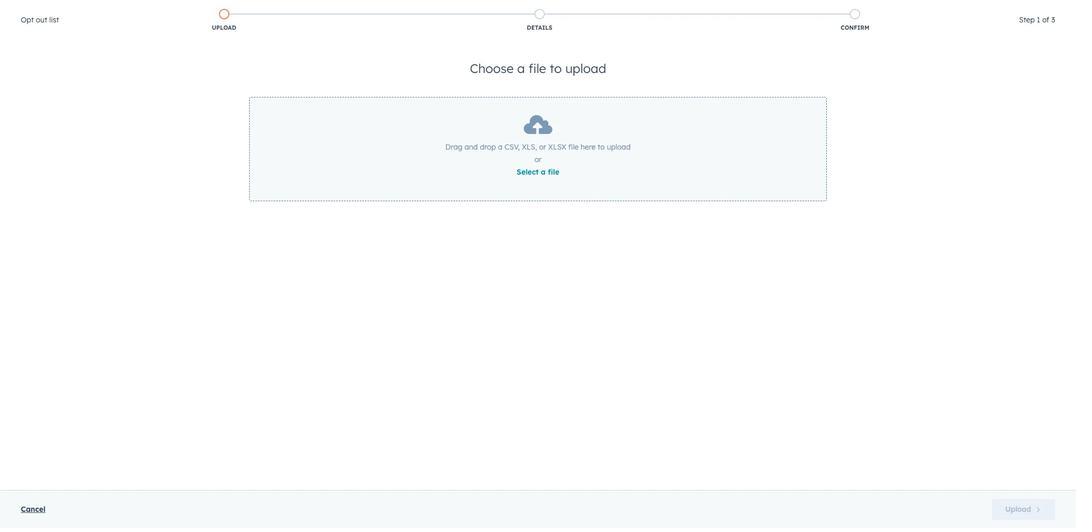 Task type: describe. For each thing, give the bounding box(es) containing it.
Search HubSpot search field
[[930, 22, 1058, 40]]

0 vertical spatial upload
[[566, 61, 607, 76]]

3
[[1052, 15, 1056, 25]]

0 vertical spatial or
[[539, 142, 547, 152]]

upload list item
[[66, 7, 382, 34]]

opt out list
[[21, 15, 59, 25]]

drop
[[480, 142, 496, 152]]

menu item inside upgrade 'menu'
[[968, 0, 1064, 17]]

choose a file to upload
[[470, 61, 607, 76]]

list
[[49, 15, 59, 25]]

step
[[1020, 15, 1036, 25]]

confirm
[[841, 24, 870, 31]]

step 1 of 3
[[1020, 15, 1056, 25]]

upgrade
[[830, 5, 859, 14]]

0 horizontal spatial to
[[550, 61, 562, 76]]

2 vertical spatial a
[[541, 167, 546, 177]]

1 vertical spatial file
[[569, 142, 579, 152]]

drag
[[446, 142, 463, 152]]

hubspot link
[[13, 2, 39, 15]]

select a file button
[[446, 166, 631, 178]]

xls,
[[522, 142, 537, 152]]

upload inside upload 'button'
[[1006, 505, 1032, 514]]

select
[[517, 167, 539, 177]]



Task type: vqa. For each thing, say whether or not it's contained in the screenshot.
OR
yes



Task type: locate. For each thing, give the bounding box(es) containing it.
1 vertical spatial to
[[598, 142, 605, 152]]

0 horizontal spatial a
[[498, 142, 503, 152]]

cancel button
[[21, 504, 46, 516]]

2 vertical spatial file
[[548, 167, 560, 177]]

1 horizontal spatial a
[[518, 61, 525, 76]]

0 vertical spatial to
[[550, 61, 562, 76]]

to down details
[[550, 61, 562, 76]]

upload
[[566, 61, 607, 76], [607, 142, 631, 152]]

0 horizontal spatial upload
[[212, 24, 236, 31]]

or right xls,
[[539, 142, 547, 152]]

0 vertical spatial file
[[529, 61, 547, 76]]

list containing upload
[[66, 7, 1014, 34]]

1
[[1038, 15, 1041, 25]]

a
[[518, 61, 525, 76], [498, 142, 503, 152], [541, 167, 546, 177]]

search image
[[1053, 26, 1062, 35]]

0 horizontal spatial upload
[[566, 61, 607, 76]]

upload button
[[993, 499, 1056, 520]]

2 horizontal spatial a
[[541, 167, 546, 177]]

hubspot image
[[19, 2, 31, 15]]

details list item
[[382, 7, 698, 34]]

0 vertical spatial upload
[[212, 24, 236, 31]]

choose
[[470, 61, 514, 76]]

upgrade image
[[818, 5, 828, 14]]

a left csv,
[[498, 142, 503, 152]]

0 vertical spatial a
[[518, 61, 525, 76]]

cancel
[[21, 505, 46, 514]]

list
[[66, 7, 1014, 34]]

and
[[465, 142, 478, 152]]

1 vertical spatial a
[[498, 142, 503, 152]]

to
[[550, 61, 562, 76], [598, 142, 605, 152]]

file down details
[[529, 61, 547, 76]]

here
[[581, 142, 596, 152]]

1 vertical spatial upload
[[607, 142, 631, 152]]

to inside drag and drop a csv, xls, or xlsx file here to upload or select a file
[[598, 142, 605, 152]]

a right the choose
[[518, 61, 525, 76]]

menu item
[[968, 0, 1064, 17]]

xlsx
[[549, 142, 567, 152]]

opt
[[21, 15, 34, 25]]

1 horizontal spatial upload
[[1006, 505, 1032, 514]]

1 vertical spatial upload
[[1006, 505, 1032, 514]]

upload inside drag and drop a csv, xls, or xlsx file here to upload or select a file
[[607, 142, 631, 152]]

file
[[529, 61, 547, 76], [569, 142, 579, 152], [548, 167, 560, 177]]

1 vertical spatial or
[[535, 155, 542, 164]]

details
[[527, 24, 553, 31]]

or
[[539, 142, 547, 152], [535, 155, 542, 164]]

to right here at top right
[[598, 142, 605, 152]]

confirm list item
[[698, 7, 1014, 34]]

file down xlsx
[[548, 167, 560, 177]]

of
[[1043, 15, 1050, 25]]

1 horizontal spatial file
[[548, 167, 560, 177]]

a right select
[[541, 167, 546, 177]]

1 horizontal spatial upload
[[607, 142, 631, 152]]

0 horizontal spatial file
[[529, 61, 547, 76]]

upload
[[212, 24, 236, 31], [1006, 505, 1032, 514]]

upgrade menu
[[812, 0, 1064, 20]]

2 horizontal spatial file
[[569, 142, 579, 152]]

or up the select a file button
[[535, 155, 542, 164]]

out
[[36, 15, 47, 25]]

csv,
[[505, 142, 520, 152]]

1 horizontal spatial to
[[598, 142, 605, 152]]

search button
[[1048, 22, 1068, 40]]

file left here at top right
[[569, 142, 579, 152]]

drag and drop a csv, xls, or xlsx file here to upload or select a file
[[446, 142, 631, 177]]

upload inside upload list item
[[212, 24, 236, 31]]



